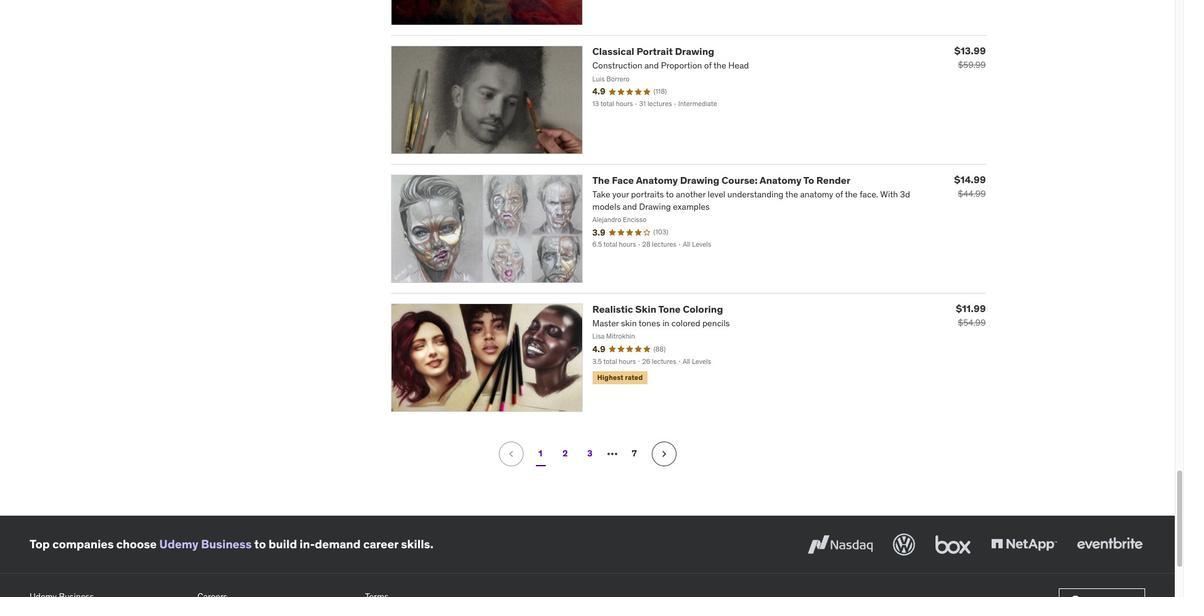Task type: vqa. For each thing, say whether or not it's contained in the screenshot.
the bottom You
no



Task type: describe. For each thing, give the bounding box(es) containing it.
udemy
[[159, 537, 198, 551]]

previous page image
[[505, 447, 517, 460]]

top
[[30, 537, 50, 551]]

eventbrite image
[[1074, 531, 1145, 558]]

demand
[[315, 537, 361, 551]]

small image
[[1070, 594, 1082, 597]]

to
[[254, 537, 266, 551]]

realistic skin tone coloring
[[592, 303, 723, 315]]

classical
[[592, 45, 634, 57]]

$11.99 $54.99
[[956, 302, 986, 328]]

realistic
[[592, 303, 633, 315]]

coloring
[[683, 303, 723, 315]]

build
[[269, 537, 297, 551]]

$44.99
[[958, 188, 986, 199]]

1 link
[[528, 441, 553, 466]]

$59.99
[[958, 59, 986, 70]]

in-
[[300, 537, 315, 551]]

classical portrait drawing link
[[592, 45, 714, 57]]

course:
[[722, 174, 758, 186]]

$14.99
[[954, 173, 986, 186]]

$14.99 $44.99
[[954, 173, 986, 199]]

companies
[[52, 537, 114, 551]]

udemy business link
[[159, 537, 252, 551]]

portrait
[[637, 45, 673, 57]]

volkswagen image
[[891, 531, 918, 558]]

realistic skin tone coloring link
[[592, 303, 723, 315]]

the face anatomy drawing course: anatomy to render
[[592, 174, 851, 186]]

business
[[201, 537, 252, 551]]

netapp image
[[989, 531, 1060, 558]]

skills.
[[401, 537, 434, 551]]

$54.99
[[958, 317, 986, 328]]



Task type: locate. For each thing, give the bounding box(es) containing it.
career
[[363, 537, 398, 551]]

ellipsis image
[[605, 446, 620, 461]]

tone
[[658, 303, 681, 315]]

anatomy right 'face' at right top
[[636, 174, 678, 186]]

nasdaq image
[[805, 531, 876, 558]]

1
[[539, 448, 543, 459]]

3
[[587, 448, 593, 459]]

2 anatomy from the left
[[760, 174, 802, 186]]

1 vertical spatial drawing
[[680, 174, 720, 186]]

next page image
[[658, 447, 670, 460]]

to
[[804, 174, 814, 186]]

7
[[632, 448, 637, 459]]

0 vertical spatial drawing
[[675, 45, 714, 57]]

face
[[612, 174, 634, 186]]

the
[[592, 174, 610, 186]]

0 horizontal spatial anatomy
[[636, 174, 678, 186]]

the face anatomy drawing course: anatomy to render link
[[592, 174, 851, 186]]

classical portrait drawing
[[592, 45, 714, 57]]

anatomy left the 'to' on the right top of page
[[760, 174, 802, 186]]

3 link
[[578, 441, 602, 466]]

box image
[[933, 531, 974, 558]]

skin
[[635, 303, 656, 315]]

choose
[[116, 537, 157, 551]]

1 horizontal spatial anatomy
[[760, 174, 802, 186]]

drawing
[[675, 45, 714, 57], [680, 174, 720, 186]]

render
[[817, 174, 851, 186]]

2 link
[[553, 441, 578, 466]]

$13.99
[[955, 44, 986, 57]]

1 anatomy from the left
[[636, 174, 678, 186]]

anatomy
[[636, 174, 678, 186], [760, 174, 802, 186]]

$13.99 $59.99
[[955, 44, 986, 70]]

2
[[563, 448, 568, 459]]

drawing left course:
[[680, 174, 720, 186]]

$11.99
[[956, 302, 986, 314]]

drawing right portrait
[[675, 45, 714, 57]]

top companies choose udemy business to build in-demand career skills.
[[30, 537, 434, 551]]



